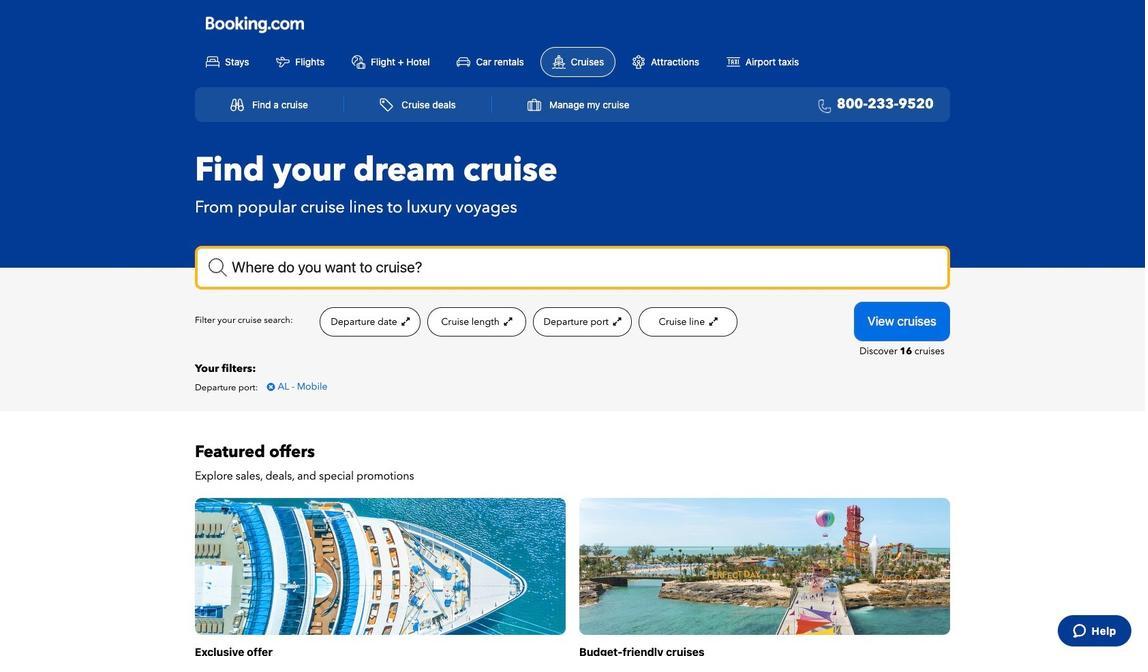 Task type: describe. For each thing, give the bounding box(es) containing it.
al - mobile has been selected for your cruise search filter. remove al - mobile from your cruise search filter. image
[[267, 382, 275, 392]]

open the cruiseline cruise search filter menu image
[[708, 317, 718, 327]]

cruise sale image
[[195, 498, 566, 636]]



Task type: vqa. For each thing, say whether or not it's contained in the screenshot.
'Day-by-Day Itinerary:'
no



Task type: locate. For each thing, give the bounding box(es) containing it.
travel menu navigation
[[195, 87, 951, 122]]

open the trip length cruise search filter menu image
[[502, 317, 512, 327]]

open the departure port cruise search filter menu image
[[611, 317, 622, 327]]

cheap cruises image
[[580, 498, 951, 636]]

None field
[[195, 246, 951, 290]]

booking.com home image
[[206, 16, 304, 34]]

open the departure date cruise search filter menu image
[[400, 317, 410, 327]]

Where do you want to cruise? text field
[[195, 246, 951, 290]]



